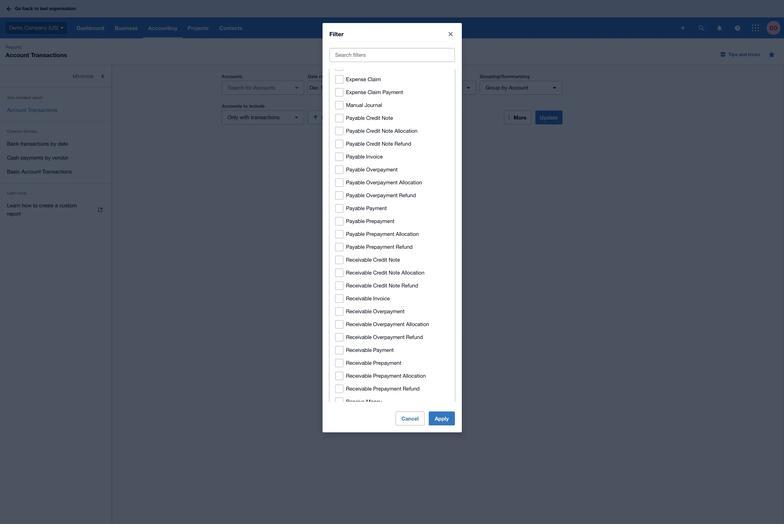 Task type: vqa. For each thing, say whether or not it's contained in the screenshot.
Contains field on the bottom
no



Task type: describe. For each thing, give the bounding box(es) containing it.
cash
[[7, 155, 19, 161]]

note for receivable credit note refund
[[389, 283, 400, 289]]

to for go back to last organisation
[[34, 6, 39, 11]]

standard
[[16, 96, 31, 100]]

credit for receivable credit note refund
[[373, 283, 388, 289]]

month
[[344, 74, 357, 79]]

xero standard report
[[7, 96, 42, 100]]

money
[[366, 399, 382, 405]]

overpayment for receivable overpayment
[[373, 309, 405, 314]]

1 vertical spatial transactions
[[28, 107, 57, 113]]

bank
[[7, 141, 19, 147]]

go
[[15, 6, 21, 11]]

receivable for receivable payment
[[346, 347, 372, 353]]

range
[[319, 74, 332, 79]]

credit for payable credit note allocation
[[366, 128, 381, 134]]

demo
[[9, 25, 23, 31]]

accounts for accounts
[[222, 74, 242, 79]]

go back to last organisation
[[15, 6, 76, 11]]

allocation for payable overpayment allocation
[[399, 180, 422, 186]]

filter inside dialog
[[330, 30, 344, 38]]

payable for payable payment
[[346, 205, 365, 211]]

account transactions link
[[0, 103, 112, 117]]

payable credit note refund
[[346, 141, 412, 147]]

0 horizontal spatial svg image
[[681, 26, 686, 30]]

refund for payable overpayment refund
[[399, 192, 416, 198]]

and
[[739, 52, 747, 57]]

update
[[540, 114, 558, 121]]

date
[[58, 141, 68, 147]]

date range this month
[[308, 74, 357, 79]]

invoice for payable invoice
[[366, 154, 383, 160]]

reports link
[[3, 44, 24, 51]]

manual journal
[[346, 102, 382, 108]]

co
[[770, 25, 778, 31]]

overpayment for payable overpayment refund
[[366, 192, 398, 198]]

credit for payable credit note refund
[[366, 141, 381, 147]]

this
[[334, 74, 343, 79]]

account down xero
[[7, 107, 26, 113]]

payable credit note allocation
[[346, 128, 418, 134]]

receivable overpayment allocation
[[346, 321, 429, 327]]

basic
[[7, 169, 20, 175]]

allocation for payable prepayment allocation
[[396, 231, 419, 237]]

expense claim
[[346, 76, 381, 82]]

cash payments by vendor link
[[0, 151, 112, 165]]

with
[[240, 114, 250, 120]]

credit for receivable credit note allocation
[[373, 270, 388, 276]]

prepayment for payable prepayment
[[366, 218, 395, 224]]

payable prepayment refund
[[346, 244, 413, 250]]

payable for payable overpayment
[[346, 167, 365, 173]]

payable credit note
[[346, 115, 393, 121]]

refund for receivable overpayment refund
[[406, 334, 423, 340]]

only with transactions
[[228, 114, 280, 120]]

company
[[24, 25, 47, 31]]

refund for receivable prepayment refund
[[403, 386, 420, 392]]

payable overpayment
[[346, 167, 398, 173]]

note for payable credit note
[[382, 115, 393, 121]]

receivable for receivable credit note allocation
[[346, 270, 372, 276]]

overpayment for receivable overpayment refund
[[373, 334, 405, 340]]

receivable for receivable credit note refund
[[346, 283, 372, 289]]

create
[[39, 203, 54, 208]]

more button
[[504, 110, 531, 124]]

vendor
[[52, 155, 68, 161]]

transactions for reports account transactions
[[31, 51, 67, 59]]

receive
[[346, 399, 365, 405]]

filter button
[[308, 110, 390, 124]]

custom
[[59, 203, 77, 208]]

payable prepayment
[[346, 218, 395, 224]]

payments
[[21, 155, 43, 161]]

claim for expense claim
[[368, 76, 381, 82]]

basic account transactions link
[[0, 165, 112, 179]]

1 vertical spatial to
[[244, 103, 248, 109]]

receivable invoice
[[346, 296, 390, 302]]

expense claim payment
[[346, 89, 403, 95]]

demo company (us) button
[[0, 17, 71, 38]]

learn for learn more
[[7, 191, 17, 195]]

filter dialog
[[323, 0, 462, 488]]

group by account button
[[480, 81, 563, 95]]

prepayment for payable prepayment allocation
[[366, 231, 395, 237]]

receivable credit note refund
[[346, 283, 419, 289]]

accounts for accounts to include
[[222, 103, 242, 109]]

minimize
[[73, 73, 94, 79]]

co banner
[[0, 0, 785, 38]]

update button
[[536, 110, 563, 124]]

reports
[[6, 45, 22, 50]]

prepayment for payable prepayment refund
[[366, 244, 395, 250]]

transactions inside bank transactions by date link
[[20, 141, 49, 147]]

include
[[249, 103, 265, 109]]

10
[[400, 85, 407, 91]]

refund down receivable credit note allocation
[[402, 283, 419, 289]]

receivable payment
[[346, 347, 394, 353]]

filter inside button
[[321, 114, 334, 120]]

bank transactions by date
[[7, 141, 68, 147]]

only
[[228, 114, 238, 120]]

reports account transactions
[[6, 45, 67, 59]]

by for vendor
[[45, 155, 51, 161]]

payable overpayment refund
[[346, 192, 416, 198]]

overpayment for payable overpayment allocation
[[366, 180, 398, 186]]

prepayment for receivable prepayment refund
[[373, 386, 402, 392]]

common
[[7, 129, 23, 133]]

receivable overpayment
[[346, 309, 405, 314]]

more
[[514, 114, 527, 121]]

1 horizontal spatial report
[[32, 96, 42, 100]]

receivable credit note allocation
[[346, 270, 425, 276]]

more
[[18, 191, 27, 195]]

organisation
[[49, 6, 76, 11]]

co button
[[767, 17, 785, 38]]

payable for payable prepayment allocation
[[346, 231, 365, 237]]

learn for learn how to create a custom report
[[7, 203, 20, 208]]

note for payable credit note refund
[[382, 141, 393, 147]]

apply
[[435, 415, 449, 422]]

payable for payable credit note allocation
[[346, 128, 365, 134]]

allocation for receivable overpayment allocation
[[406, 321, 429, 327]]

close image
[[444, 27, 458, 41]]

receivable for receivable invoice
[[346, 296, 372, 302]]

learn more
[[7, 191, 27, 195]]



Task type: locate. For each thing, give the bounding box(es) containing it.
payment for receivable payment
[[373, 347, 394, 353]]

group by account
[[486, 85, 529, 91]]

receive money
[[346, 399, 382, 405]]

learn how to create a custom report
[[7, 203, 77, 217]]

2 learn from the top
[[7, 203, 20, 208]]

credit down payable prepayment refund
[[373, 257, 388, 263]]

how
[[22, 203, 32, 208]]

1 vertical spatial claim
[[368, 89, 381, 95]]

receivable for receivable prepayment allocation
[[346, 373, 372, 379]]

1 accounts from the top
[[222, 74, 242, 79]]

invoice up payable overpayment
[[366, 154, 383, 160]]

credit down receivable credit note allocation
[[373, 283, 388, 289]]

1 vertical spatial accounts
[[222, 103, 242, 109]]

payable for payable credit note refund
[[346, 141, 365, 147]]

report inside learn how to create a custom report
[[7, 211, 21, 217]]

xero
[[7, 96, 15, 100]]

2 vertical spatial by
[[45, 155, 51, 161]]

basic account transactions
[[7, 169, 72, 175]]

prepayment up payable prepayment allocation at the top of page
[[366, 218, 395, 224]]

invoice down the receivable credit note refund
[[373, 296, 390, 302]]

payable for payable prepayment refund
[[346, 244, 365, 250]]

0 vertical spatial to
[[34, 6, 39, 11]]

1 vertical spatial by
[[51, 141, 56, 147]]

allocation
[[395, 128, 418, 134], [399, 180, 422, 186], [396, 231, 419, 237], [402, 270, 425, 276], [406, 321, 429, 327], [403, 373, 426, 379]]

1 claim from the top
[[368, 76, 381, 82]]

payable down manual
[[346, 115, 365, 121]]

receivable for receivable prepayment refund
[[346, 386, 372, 392]]

note up 'payable credit note allocation'
[[382, 115, 393, 121]]

tricks
[[749, 52, 761, 57]]

2 vertical spatial payment
[[373, 347, 394, 353]]

bank transactions by date link
[[0, 137, 112, 151]]

receivable down receivable payment
[[346, 360, 372, 366]]

svg image inside demo company (us) popup button
[[60, 27, 64, 29]]

claim
[[368, 76, 381, 82], [368, 89, 381, 95]]

8 payable from the top
[[346, 205, 365, 211]]

apply button
[[429, 412, 455, 425]]

overpayment for payable overpayment
[[366, 167, 398, 173]]

invoice for receivable invoice
[[373, 296, 390, 302]]

payment for payable payment
[[366, 205, 387, 211]]

payable up payable overpayment
[[346, 154, 365, 160]]

Select start date field
[[308, 81, 342, 94]]

0 vertical spatial transactions
[[251, 114, 280, 120]]

to
[[34, 6, 39, 11], [244, 103, 248, 109], [33, 203, 38, 208]]

account inside popup button
[[509, 85, 529, 91]]

1 vertical spatial invoice
[[373, 296, 390, 302]]

a
[[55, 203, 58, 208]]

date
[[308, 74, 318, 79]]

learn down the learn more
[[7, 203, 20, 208]]

Search filters field
[[330, 49, 455, 62]]

0 vertical spatial filter
[[330, 30, 344, 38]]

receivable down receivable credit note
[[346, 270, 372, 276]]

accounts to include
[[222, 103, 265, 109]]

cash payments by vendor
[[7, 155, 68, 161]]

8 receivable from the top
[[346, 347, 372, 353]]

receivable prepayment refund
[[346, 386, 420, 392]]

credit for receivable credit note
[[373, 257, 388, 263]]

11 receivable from the top
[[346, 386, 372, 392]]

Select end date field
[[343, 81, 377, 94]]

account inside reports account transactions
[[6, 51, 29, 59]]

transactions down xero standard report
[[28, 107, 57, 113]]

0 vertical spatial report
[[32, 96, 42, 100]]

note down 'payable credit note allocation'
[[382, 141, 393, 147]]

receivable down receivable overpayment
[[346, 321, 372, 327]]

credit down payable credit note at the top of the page
[[366, 128, 381, 134]]

3 payable from the top
[[346, 141, 365, 147]]

note up payable credit note refund
[[382, 128, 393, 134]]

refund down payable overpayment allocation
[[399, 192, 416, 198]]

tips and tricks
[[729, 52, 761, 57]]

0 vertical spatial learn
[[7, 191, 17, 195]]

prepayment down payable prepayment allocation at the top of page
[[366, 244, 395, 250]]

last
[[40, 6, 48, 11]]

payable up payable payment
[[346, 192, 365, 198]]

receivable for receivable overpayment
[[346, 309, 372, 314]]

10 button
[[394, 81, 477, 95]]

2 horizontal spatial svg image
[[753, 24, 759, 31]]

2 vertical spatial to
[[33, 203, 38, 208]]

transactions
[[251, 114, 280, 120], [20, 141, 49, 147]]

10 payable from the top
[[346, 231, 365, 237]]

go back to last organisation link
[[4, 3, 80, 15]]

1 learn from the top
[[7, 191, 17, 195]]

receivable for receivable overpayment refund
[[346, 334, 372, 340]]

2 claim from the top
[[368, 89, 381, 95]]

learn inside learn how to create a custom report
[[7, 203, 20, 208]]

by left the date
[[51, 141, 56, 147]]

payable for payable credit note
[[346, 115, 365, 121]]

transactions down cash payments by vendor link
[[42, 169, 72, 175]]

expense
[[346, 76, 366, 82], [346, 89, 366, 95]]

receivable for receivable overpayment allocation
[[346, 321, 372, 327]]

prepayment up receivable prepayment refund in the bottom of the page
[[373, 373, 402, 379]]

refund down 'payable credit note allocation'
[[395, 141, 412, 147]]

prepayment down receivable prepayment allocation
[[373, 386, 402, 392]]

6 receivable from the top
[[346, 321, 372, 327]]

payable
[[346, 115, 365, 121], [346, 128, 365, 134], [346, 141, 365, 147], [346, 154, 365, 160], [346, 167, 365, 173], [346, 180, 365, 186], [346, 192, 365, 198], [346, 205, 365, 211], [346, 218, 365, 224], [346, 231, 365, 237], [346, 244, 365, 250]]

5 receivable from the top
[[346, 309, 372, 314]]

0 vertical spatial expense
[[346, 76, 366, 82]]

learn left the more
[[7, 191, 17, 195]]

manual
[[346, 102, 363, 108]]

payable payment
[[346, 205, 387, 211]]

refund down payable prepayment allocation at the top of page
[[396, 244, 413, 250]]

transactions down 'include'
[[251, 114, 280, 120]]

credit up the receivable credit note refund
[[373, 270, 388, 276]]

svg image
[[7, 6, 12, 11], [717, 25, 722, 30], [735, 25, 740, 30], [60, 27, 64, 29]]

receivable for receivable credit note
[[346, 257, 372, 263]]

0 vertical spatial transactions
[[31, 51, 67, 59]]

prepayment for receivable prepayment
[[373, 360, 402, 366]]

0 horizontal spatial report
[[7, 211, 21, 217]]

0 vertical spatial payment
[[383, 89, 403, 95]]

receivable for receivable prepayment
[[346, 360, 372, 366]]

claim up the expense claim payment
[[368, 76, 381, 82]]

expense for expense claim
[[346, 76, 366, 82]]

1 receivable from the top
[[346, 257, 372, 263]]

10 receivable from the top
[[346, 373, 372, 379]]

3 receivable from the top
[[346, 283, 372, 289]]

expense right this
[[346, 76, 366, 82]]

by for date
[[51, 141, 56, 147]]

payable for payable invoice
[[346, 154, 365, 160]]

credit for payable credit note
[[366, 115, 381, 121]]

receivable up receive
[[346, 386, 372, 392]]

svg image inside go back to last organisation link
[[7, 6, 12, 11]]

account transactions
[[7, 107, 57, 113]]

0 horizontal spatial transactions
[[20, 141, 49, 147]]

expense up manual
[[346, 89, 366, 95]]

overpayment up receivable overpayment refund at the bottom of page
[[373, 321, 405, 327]]

1 horizontal spatial svg image
[[699, 25, 704, 30]]

2 payable from the top
[[346, 128, 365, 134]]

1 vertical spatial payment
[[366, 205, 387, 211]]

5 payable from the top
[[346, 167, 365, 173]]

cancel button
[[396, 412, 425, 425]]

receivable credit note
[[346, 257, 400, 263]]

to for learn how to create a custom report
[[33, 203, 38, 208]]

1 vertical spatial filter
[[321, 114, 334, 120]]

minimize button
[[0, 69, 112, 83]]

credit
[[366, 115, 381, 121], [366, 128, 381, 134], [366, 141, 381, 147], [373, 257, 388, 263], [373, 270, 388, 276], [373, 283, 388, 289]]

2 receivable from the top
[[346, 270, 372, 276]]

refund down receivable prepayment allocation
[[403, 386, 420, 392]]

receivable prepayment
[[346, 360, 402, 366]]

prepayment for receivable prepayment allocation
[[373, 373, 402, 379]]

learn
[[7, 191, 17, 195], [7, 203, 20, 208]]

allocation for receivable prepayment allocation
[[403, 373, 426, 379]]

overpayment for receivable overpayment allocation
[[373, 321, 405, 327]]

overpayment up payable overpayment allocation
[[366, 167, 398, 173]]

note for receivable credit note allocation
[[389, 270, 400, 276]]

overpayment up receivable overpayment allocation
[[373, 309, 405, 314]]

1 vertical spatial report
[[7, 211, 21, 217]]

overpayment
[[366, 167, 398, 173], [366, 180, 398, 186], [366, 192, 398, 198], [373, 309, 405, 314], [373, 321, 405, 327], [373, 334, 405, 340]]

report down the learn more
[[7, 211, 21, 217]]

payable for payable overpayment refund
[[346, 192, 365, 198]]

account down grouping/summarizing
[[509, 85, 529, 91]]

payable overpayment allocation
[[346, 180, 422, 186]]

formats
[[24, 129, 37, 133]]

receivable up receivable prepayment
[[346, 347, 372, 353]]

note for receivable credit note
[[389, 257, 400, 263]]

journal
[[365, 102, 382, 108]]

payable down the payable prepayment
[[346, 231, 365, 237]]

note for payable credit note allocation
[[382, 128, 393, 134]]

receivable down receivable prepayment
[[346, 373, 372, 379]]

2 vertical spatial transactions
[[42, 169, 72, 175]]

prepayment up receivable prepayment allocation
[[373, 360, 402, 366]]

tips and tricks button
[[716, 49, 765, 60]]

payable up receivable credit note
[[346, 244, 365, 250]]

account down the payments
[[21, 169, 41, 175]]

report up account transactions
[[32, 96, 42, 100]]

1 vertical spatial expense
[[346, 89, 366, 95]]

to inside co banner
[[34, 6, 39, 11]]

credit down 'payable credit note allocation'
[[366, 141, 381, 147]]

transactions up minimize button
[[31, 51, 67, 59]]

refund for payable prepayment refund
[[396, 244, 413, 250]]

payable down payable payment
[[346, 218, 365, 224]]

1 vertical spatial learn
[[7, 203, 20, 208]]

back
[[22, 6, 33, 11]]

receivable prepayment allocation
[[346, 373, 426, 379]]

credit down journal
[[366, 115, 381, 121]]

note up receivable credit note allocation
[[389, 257, 400, 263]]

by inside popup button
[[502, 85, 508, 91]]

note up the receivable credit note refund
[[389, 270, 400, 276]]

claim up journal
[[368, 89, 381, 95]]

2 expense from the top
[[346, 89, 366, 95]]

2 accounts from the top
[[222, 103, 242, 109]]

report
[[32, 96, 42, 100], [7, 211, 21, 217]]

9 receivable from the top
[[346, 360, 372, 366]]

payable for payable overpayment allocation
[[346, 180, 365, 186]]

11 payable from the top
[[346, 244, 365, 250]]

0 vertical spatial invoice
[[366, 154, 383, 160]]

prepayment up payable prepayment refund
[[366, 231, 395, 237]]

1 payable from the top
[[346, 115, 365, 121]]

by down grouping/summarizing
[[502, 85, 508, 91]]

only with transactions button
[[222, 110, 304, 124]]

to right how
[[33, 203, 38, 208]]

transactions inside reports account transactions
[[31, 51, 67, 59]]

demo company (us)
[[9, 25, 58, 31]]

note down receivable credit note allocation
[[389, 283, 400, 289]]

svg image
[[753, 24, 759, 31], [699, 25, 704, 30], [681, 26, 686, 30]]

payable down payable overpayment
[[346, 180, 365, 186]]

transactions for basic account transactions
[[42, 169, 72, 175]]

grouping/summarizing
[[480, 74, 530, 79]]

payable down filter button
[[346, 128, 365, 134]]

4 receivable from the top
[[346, 296, 372, 302]]

by left vendor
[[45, 155, 51, 161]]

expense for expense claim payment
[[346, 89, 366, 95]]

receivable down the receivable invoice
[[346, 309, 372, 314]]

6 payable from the top
[[346, 180, 365, 186]]

overpayment down receivable overpayment allocation
[[373, 334, 405, 340]]

overpayment down payable overpayment allocation
[[366, 192, 398, 198]]

transactions inside the only with transactions popup button
[[251, 114, 280, 120]]

transactions down "formats" at top
[[20, 141, 49, 147]]

9 payable from the top
[[346, 218, 365, 224]]

1 horizontal spatial transactions
[[251, 114, 280, 120]]

payment
[[383, 89, 403, 95], [366, 205, 387, 211], [373, 347, 394, 353]]

0 vertical spatial by
[[502, 85, 508, 91]]

7 payable from the top
[[346, 192, 365, 198]]

overpayment up the 'payable overpayment refund' on the top of page
[[366, 180, 398, 186]]

payable prepayment allocation
[[346, 231, 419, 237]]

0 vertical spatial accounts
[[222, 74, 242, 79]]

common formats
[[7, 129, 37, 133]]

payable up payable invoice
[[346, 141, 365, 147]]

refund
[[395, 141, 412, 147], [399, 192, 416, 198], [396, 244, 413, 250], [402, 283, 419, 289], [406, 334, 423, 340], [403, 386, 420, 392]]

receivable up receivable payment
[[346, 334, 372, 340]]

claim for expense claim payment
[[368, 89, 381, 95]]

refund down receivable overpayment allocation
[[406, 334, 423, 340]]

receivable up receivable overpayment
[[346, 296, 372, 302]]

accounts up accounts to include
[[222, 74, 242, 79]]

learn how to create a custom report link
[[0, 199, 112, 221]]

account
[[6, 51, 29, 59], [509, 85, 529, 91], [7, 107, 26, 113], [21, 169, 41, 175]]

1 expense from the top
[[346, 76, 366, 82]]

payable invoice
[[346, 154, 383, 160]]

payable up the payable prepayment
[[346, 205, 365, 211]]

payable down payable invoice
[[346, 167, 365, 173]]

transactions
[[31, 51, 67, 59], [28, 107, 57, 113], [42, 169, 72, 175]]

account down reports link
[[6, 51, 29, 59]]

(us)
[[49, 25, 58, 31]]

to left last
[[34, 6, 39, 11]]

filter
[[330, 30, 344, 38], [321, 114, 334, 120]]

to inside learn how to create a custom report
[[33, 203, 38, 208]]

prepayment
[[366, 218, 395, 224], [366, 231, 395, 237], [366, 244, 395, 250], [373, 360, 402, 366], [373, 373, 402, 379], [373, 386, 402, 392]]

invoice
[[366, 154, 383, 160], [373, 296, 390, 302]]

receivable up the receivable invoice
[[346, 283, 372, 289]]

7 receivable from the top
[[346, 334, 372, 340]]

cancel
[[402, 415, 419, 422]]

tips
[[729, 52, 738, 57]]

4 payable from the top
[[346, 154, 365, 160]]

1 vertical spatial transactions
[[20, 141, 49, 147]]

to left 'include'
[[244, 103, 248, 109]]

receivable down payable prepayment refund
[[346, 257, 372, 263]]

0 vertical spatial claim
[[368, 76, 381, 82]]

payable for payable prepayment
[[346, 218, 365, 224]]

receivable overpayment refund
[[346, 334, 423, 340]]

accounts up the only
[[222, 103, 242, 109]]



